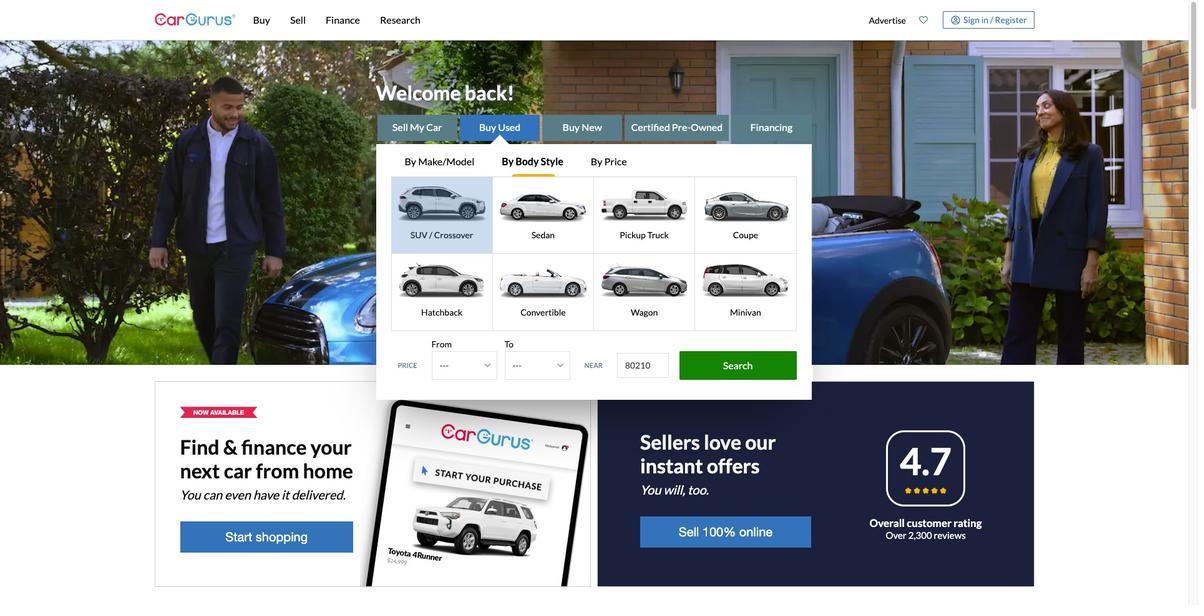 Task type: describe. For each thing, give the bounding box(es) containing it.
instant
[[641, 454, 703, 478]]

finance
[[241, 435, 307, 460]]

buy new
[[563, 121, 602, 133]]

home
[[303, 459, 353, 483]]

pickup
[[620, 230, 646, 240]]

finance button
[[316, 0, 370, 40]]

overall customer rating over 2,300 reviews
[[870, 517, 982, 541]]

find
[[180, 435, 219, 460]]

it
[[282, 488, 289, 503]]

shopping
[[256, 530, 308, 545]]

list box containing suv / crossover
[[392, 177, 797, 331]]

offers
[[707, 454, 760, 478]]

sell button
[[280, 0, 316, 40]]

Zip telephone field
[[617, 353, 669, 378]]

buy used
[[479, 121, 521, 133]]

4.7
[[900, 439, 952, 484]]

certified
[[631, 121, 670, 133]]

owned
[[691, 121, 723, 133]]

buy for buy
[[253, 14, 270, 26]]

my
[[410, 121, 424, 133]]

sedan body style image
[[497, 177, 590, 230]]

suv / crossover
[[411, 230, 473, 240]]

pre-
[[672, 121, 691, 133]]

financing
[[751, 121, 793, 133]]

pickup truck option
[[594, 177, 696, 254]]

user icon image
[[951, 15, 961, 25]]

too.
[[688, 483, 709, 498]]

sell for sell
[[290, 14, 306, 26]]

you inside 'sellers love our instant offers you will, too.'
[[641, 483, 661, 498]]

cargurus logo homepage link image
[[155, 2, 236, 38]]

sedan option
[[493, 177, 594, 254]]

suv / crossover option
[[392, 177, 493, 254]]

truck
[[648, 230, 669, 240]]

minivan body style image
[[699, 254, 793, 307]]

wagon
[[631, 307, 658, 318]]

sell my car
[[393, 121, 442, 133]]

customer
[[907, 517, 952, 530]]

finance
[[326, 14, 360, 26]]

hatchback option
[[392, 254, 493, 331]]

research
[[380, 14, 421, 26]]

advertise link
[[863, 2, 913, 37]]

minivan option
[[696, 254, 797, 331]]

by for by make/model
[[405, 155, 416, 167]]

reviews
[[934, 530, 966, 541]]

now available
[[193, 409, 244, 417]]

by make/model
[[405, 155, 475, 167]]

car
[[426, 121, 442, 133]]

menu containing sign in / register
[[863, 2, 1035, 37]]

pickup truck body style image
[[598, 177, 691, 230]]

back!
[[465, 80, 515, 105]]

advertise
[[869, 15, 906, 25]]

rating
[[954, 517, 982, 530]]

over
[[886, 530, 907, 541]]

near
[[585, 361, 603, 369]]

delivered.
[[292, 488, 346, 503]]

car
[[224, 459, 252, 483]]

have
[[253, 488, 279, 503]]

find & finance your next car from home you can even have it delivered.
[[180, 435, 353, 503]]

sign in / register
[[964, 14, 1028, 25]]

1 horizontal spatial /
[[991, 14, 994, 25]]

coupe
[[733, 230, 758, 240]]

2,300
[[909, 530, 932, 541]]

body
[[516, 155, 539, 167]]

buy for buy new
[[563, 121, 580, 133]]

sign in / register link
[[944, 11, 1035, 29]]

to
[[505, 339, 514, 350]]

1 horizontal spatial from
[[432, 339, 452, 350]]

register
[[995, 14, 1028, 25]]

sellers
[[641, 430, 700, 455]]



Task type: vqa. For each thing, say whether or not it's contained in the screenshot.
CO
no



Task type: locate. For each thing, give the bounding box(es) containing it.
hatchback body style image
[[395, 254, 489, 307]]

start shopping
[[226, 530, 308, 545]]

&
[[223, 435, 238, 460]]

2 horizontal spatial buy
[[563, 121, 580, 133]]

new
[[582, 121, 602, 133]]

0 horizontal spatial sell
[[290, 14, 306, 26]]

wagon body style image
[[598, 254, 691, 307]]

sell for sell 100% online
[[679, 525, 699, 540]]

None submit
[[680, 351, 797, 380]]

hatchback
[[421, 307, 463, 318]]

online
[[740, 525, 773, 540]]

0 vertical spatial /
[[991, 14, 994, 25]]

sell 100% online button
[[641, 517, 811, 548]]

buy left new
[[563, 121, 580, 133]]

2 by from the left
[[502, 155, 514, 167]]

1 horizontal spatial by
[[502, 155, 514, 167]]

now
[[193, 409, 209, 417]]

buy left sell 'dropdown button'
[[253, 14, 270, 26]]

/ right in at the top right
[[991, 14, 994, 25]]

can
[[203, 488, 222, 503]]

menu bar
[[236, 0, 863, 40]]

from up it
[[256, 459, 299, 483]]

you left will,
[[641, 483, 661, 498]]

price
[[605, 155, 627, 167], [398, 361, 417, 369]]

2 horizontal spatial by
[[591, 155, 603, 167]]

/ right suv
[[429, 230, 433, 240]]

1 horizontal spatial price
[[605, 155, 627, 167]]

by for by body style
[[502, 155, 514, 167]]

convertible body style image
[[497, 254, 590, 307]]

1 vertical spatial /
[[429, 230, 433, 240]]

next
[[180, 459, 220, 483]]

coupe body style image
[[699, 177, 793, 230]]

sell left 100% in the right bottom of the page
[[679, 525, 699, 540]]

minivan
[[730, 307, 762, 318]]

will,
[[664, 483, 685, 498]]

100%
[[703, 525, 736, 540]]

sign
[[964, 14, 980, 25]]

saved cars image
[[920, 16, 928, 24]]

0 horizontal spatial buy
[[253, 14, 270, 26]]

you inside find & finance your next car from home you can even have it delivered.
[[180, 488, 201, 503]]

0 horizontal spatial /
[[429, 230, 433, 240]]

/ inside option
[[429, 230, 433, 240]]

suv
[[411, 230, 428, 240]]

buy
[[253, 14, 270, 26], [479, 121, 496, 133], [563, 121, 580, 133]]

1 vertical spatial price
[[398, 361, 417, 369]]

welcome
[[376, 80, 461, 105]]

sell for sell my car
[[393, 121, 408, 133]]

2 vertical spatial sell
[[679, 525, 699, 540]]

start
[[226, 530, 252, 545]]

by for by price
[[591, 155, 603, 167]]

you
[[641, 483, 661, 498], [180, 488, 201, 503]]

0 vertical spatial sell
[[290, 14, 306, 26]]

pickup truck
[[620, 230, 669, 240]]

suv / crossover body style image
[[395, 177, 489, 230]]

sell 100% online
[[679, 525, 773, 540]]

1 by from the left
[[405, 155, 416, 167]]

1 horizontal spatial buy
[[479, 121, 496, 133]]

sellers love our instant offers you will, too.
[[641, 430, 776, 498]]

wagon option
[[594, 254, 696, 331]]

menu
[[863, 2, 1035, 37]]

by
[[405, 155, 416, 167], [502, 155, 514, 167], [591, 155, 603, 167]]

crossover
[[434, 230, 473, 240]]

by left body
[[502, 155, 514, 167]]

by price
[[591, 155, 627, 167]]

our
[[745, 430, 776, 455]]

convertible
[[521, 307, 566, 318]]

1 horizontal spatial you
[[641, 483, 661, 498]]

start shopping button
[[180, 522, 353, 553]]

certified pre-owned
[[631, 121, 723, 133]]

buy for buy used
[[479, 121, 496, 133]]

available
[[210, 409, 244, 417]]

coupe option
[[696, 177, 797, 254]]

by down new
[[591, 155, 603, 167]]

by down my
[[405, 155, 416, 167]]

buy inside popup button
[[253, 14, 270, 26]]

0 horizontal spatial price
[[398, 361, 417, 369]]

from
[[432, 339, 452, 350], [256, 459, 299, 483]]

from inside find & finance your next car from home you can even have it delivered.
[[256, 459, 299, 483]]

from down hatchback
[[432, 339, 452, 350]]

used
[[498, 121, 521, 133]]

list box
[[392, 177, 797, 331]]

0 horizontal spatial from
[[256, 459, 299, 483]]

sell right buy popup button
[[290, 14, 306, 26]]

sell
[[290, 14, 306, 26], [393, 121, 408, 133], [679, 525, 699, 540]]

sell inside button
[[679, 525, 699, 540]]

sell inside 'dropdown button'
[[290, 14, 306, 26]]

even
[[225, 488, 251, 503]]

overall
[[870, 517, 905, 530]]

1 horizontal spatial sell
[[393, 121, 408, 133]]

cargurus logo homepage link link
[[155, 2, 236, 38]]

3 by from the left
[[591, 155, 603, 167]]

buy button
[[243, 0, 280, 40]]

buy left used
[[479, 121, 496, 133]]

in
[[982, 14, 989, 25]]

1 vertical spatial from
[[256, 459, 299, 483]]

menu bar containing buy
[[236, 0, 863, 40]]

0 horizontal spatial by
[[405, 155, 416, 167]]

0 vertical spatial from
[[432, 339, 452, 350]]

by body style
[[502, 155, 564, 167]]

research button
[[370, 0, 431, 40]]

you left "can"
[[180, 488, 201, 503]]

style
[[541, 155, 564, 167]]

0 vertical spatial price
[[605, 155, 627, 167]]

0 horizontal spatial you
[[180, 488, 201, 503]]

sell left my
[[393, 121, 408, 133]]

welcome back!
[[376, 80, 515, 105]]

your
[[311, 435, 352, 460]]

make/model
[[418, 155, 475, 167]]

sedan
[[532, 230, 555, 240]]

2 horizontal spatial sell
[[679, 525, 699, 540]]

1 vertical spatial sell
[[393, 121, 408, 133]]

/
[[991, 14, 994, 25], [429, 230, 433, 240]]

convertible option
[[493, 254, 594, 331]]

love
[[704, 430, 742, 455]]



